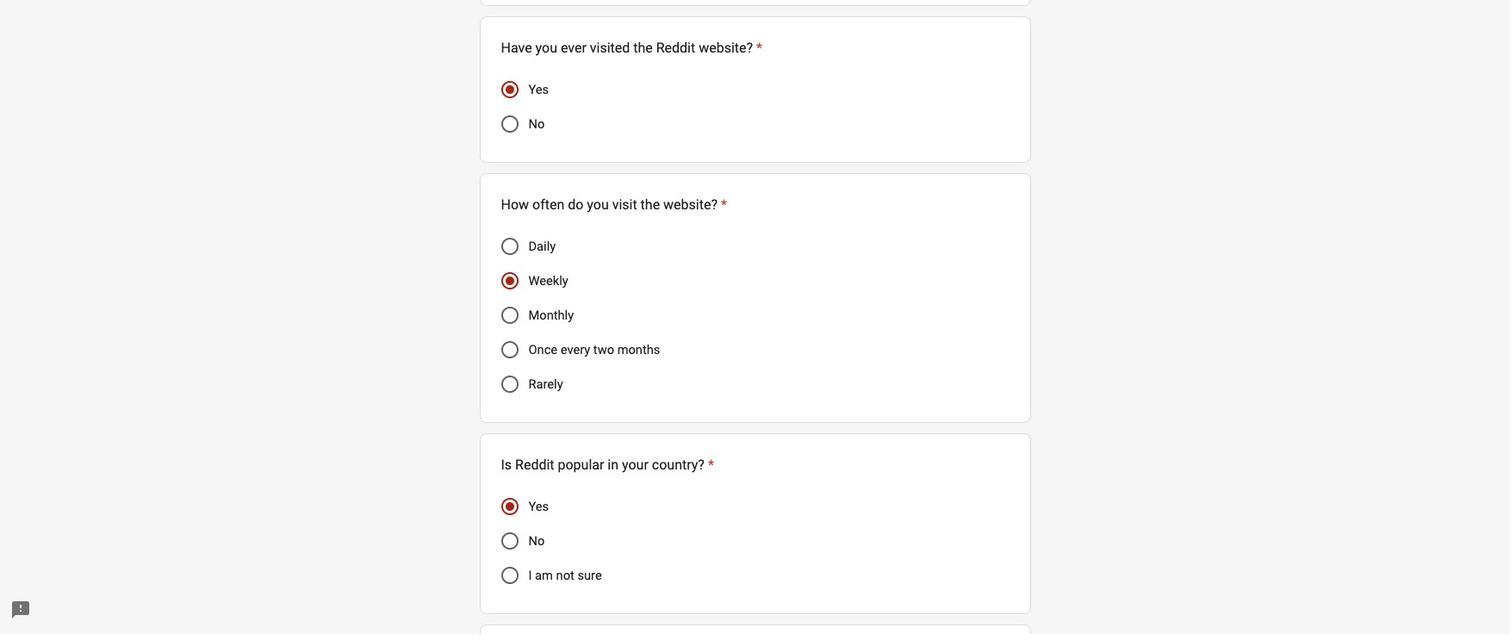 Task type: describe. For each thing, give the bounding box(es) containing it.
0 vertical spatial you
[[536, 40, 558, 56]]

Rarely radio
[[501, 376, 518, 393]]

two
[[594, 342, 615, 358]]

yes image for is
[[506, 503, 514, 511]]

yes for you
[[529, 82, 549, 98]]

i
[[529, 568, 532, 584]]

popular
[[558, 457, 605, 474]]

visit
[[613, 197, 638, 213]]

required question element for how often do you visit the website?
[[718, 195, 727, 216]]

yes image for have
[[506, 86, 514, 94]]

ever
[[561, 40, 587, 56]]

country?
[[652, 457, 705, 474]]

no image
[[501, 116, 518, 133]]

i am not sure image
[[501, 567, 518, 585]]

monthly
[[529, 308, 574, 324]]

No radio
[[501, 116, 518, 133]]

required question element for is reddit popular in your country?
[[705, 455, 714, 476]]

have you ever visited the reddit website? *
[[501, 40, 763, 56]]

website? for how often do you visit the website?
[[664, 197, 718, 213]]

yes radio for have
[[501, 81, 518, 99]]

every
[[561, 342, 591, 358]]

your
[[622, 457, 649, 474]]

how
[[501, 197, 529, 213]]

Monthly radio
[[501, 307, 518, 324]]

No radio
[[501, 533, 518, 550]]

i am not sure
[[529, 568, 602, 584]]

website? for have you ever visited the reddit website?
[[699, 40, 753, 56]]

yes for reddit
[[529, 499, 549, 515]]

not
[[556, 568, 575, 584]]

rarely
[[529, 377, 563, 392]]

daily image
[[501, 238, 518, 255]]

weekly
[[529, 274, 569, 289]]

heading for monthly
[[501, 195, 727, 216]]

1 vertical spatial the
[[641, 197, 660, 213]]

once
[[529, 342, 558, 358]]

often
[[533, 197, 565, 213]]



Task type: vqa. For each thing, say whether or not it's contained in the screenshot.
middle *
yes



Task type: locate. For each thing, give the bounding box(es) containing it.
heading
[[501, 38, 763, 59], [501, 195, 727, 216], [501, 455, 714, 476]]

0 vertical spatial yes radio
[[501, 81, 518, 99]]

I am not sure radio
[[501, 567, 518, 585]]

heading containing how often do you visit the website?
[[501, 195, 727, 216]]

1 yes image from the top
[[506, 86, 514, 94]]

no for reddit
[[529, 534, 545, 549]]

reddit right the is on the left of page
[[515, 457, 555, 474]]

*
[[757, 40, 763, 56], [721, 197, 727, 213], [708, 457, 714, 474]]

required question element for have you ever visited the reddit website?
[[753, 38, 763, 59]]

Weekly radio
[[501, 273, 518, 290]]

the right the visited
[[634, 40, 653, 56]]

daily
[[529, 239, 556, 255]]

you
[[536, 40, 558, 56], [587, 197, 609, 213]]

how often do you visit the website? *
[[501, 197, 727, 213]]

2 horizontal spatial required question element
[[753, 38, 763, 59]]

1 vertical spatial reddit
[[515, 457, 555, 474]]

weekly image
[[506, 277, 514, 286]]

Yes radio
[[501, 81, 518, 99], [501, 499, 518, 516]]

is
[[501, 457, 512, 474]]

once every two months image
[[501, 342, 518, 359]]

do
[[568, 197, 584, 213]]

1 heading from the top
[[501, 38, 763, 59]]

2 vertical spatial *
[[708, 457, 714, 474]]

1 horizontal spatial reddit
[[657, 40, 696, 56]]

0 horizontal spatial reddit
[[515, 457, 555, 474]]

yes down the have
[[529, 82, 549, 98]]

0 vertical spatial yes image
[[506, 86, 514, 94]]

0 vertical spatial website?
[[699, 40, 753, 56]]

yes radio up no option
[[501, 81, 518, 99]]

* for have you ever visited the reddit website? *
[[757, 40, 763, 56]]

2 no from the top
[[529, 534, 545, 549]]

2 yes image from the top
[[506, 503, 514, 511]]

yes image up no radio
[[506, 503, 514, 511]]

website?
[[699, 40, 753, 56], [664, 197, 718, 213]]

yes up am
[[529, 499, 549, 515]]

required question element
[[753, 38, 763, 59], [718, 195, 727, 216], [705, 455, 714, 476]]

in
[[608, 457, 619, 474]]

0 vertical spatial heading
[[501, 38, 763, 59]]

0 vertical spatial no
[[529, 117, 545, 132]]

is reddit popular in your country? *
[[501, 457, 714, 474]]

1 yes radio from the top
[[501, 81, 518, 99]]

am
[[535, 568, 553, 584]]

0 vertical spatial reddit
[[657, 40, 696, 56]]

0 vertical spatial *
[[757, 40, 763, 56]]

the right the visit
[[641, 197, 660, 213]]

3 heading from the top
[[501, 455, 714, 476]]

1 vertical spatial yes
[[529, 499, 549, 515]]

* for how often do you visit the website? *
[[721, 197, 727, 213]]

no image
[[501, 533, 518, 550]]

heading containing have you ever visited the reddit website?
[[501, 38, 763, 59]]

no right no option
[[529, 117, 545, 132]]

heading containing is reddit popular in your country?
[[501, 455, 714, 476]]

1 yes from the top
[[529, 82, 549, 98]]

1 vertical spatial yes radio
[[501, 499, 518, 516]]

no right no icon
[[529, 534, 545, 549]]

1 horizontal spatial you
[[587, 197, 609, 213]]

2 heading from the top
[[501, 195, 727, 216]]

Once every two months radio
[[501, 342, 518, 359]]

you right do in the left of the page
[[587, 197, 609, 213]]

2 horizontal spatial *
[[757, 40, 763, 56]]

1 vertical spatial heading
[[501, 195, 727, 216]]

yes radio for is
[[501, 499, 518, 516]]

1 horizontal spatial required question element
[[718, 195, 727, 216]]

yes
[[529, 82, 549, 98], [529, 499, 549, 515]]

0 horizontal spatial *
[[708, 457, 714, 474]]

no for you
[[529, 117, 545, 132]]

yes radio up no radio
[[501, 499, 518, 516]]

yes image
[[506, 86, 514, 94], [506, 503, 514, 511]]

once every two months
[[529, 342, 661, 358]]

sure
[[578, 568, 602, 584]]

heading for i am not sure
[[501, 455, 714, 476]]

no
[[529, 117, 545, 132], [529, 534, 545, 549]]

visited
[[590, 40, 630, 56]]

2 yes from the top
[[529, 499, 549, 515]]

yes image up no option
[[506, 86, 514, 94]]

rarely image
[[501, 376, 518, 393]]

1 vertical spatial no
[[529, 534, 545, 549]]

0 horizontal spatial you
[[536, 40, 558, 56]]

2 vertical spatial required question element
[[705, 455, 714, 476]]

1 vertical spatial website?
[[664, 197, 718, 213]]

months
[[618, 342, 661, 358]]

Daily radio
[[501, 238, 518, 255]]

0 horizontal spatial required question element
[[705, 455, 714, 476]]

1 vertical spatial *
[[721, 197, 727, 213]]

0 vertical spatial the
[[634, 40, 653, 56]]

0 vertical spatial yes
[[529, 82, 549, 98]]

reddit
[[657, 40, 696, 56], [515, 457, 555, 474]]

monthly image
[[501, 307, 518, 324]]

0 vertical spatial required question element
[[753, 38, 763, 59]]

1 vertical spatial yes image
[[506, 503, 514, 511]]

1 no from the top
[[529, 117, 545, 132]]

reddit right the visited
[[657, 40, 696, 56]]

2 yes radio from the top
[[501, 499, 518, 516]]

2 vertical spatial heading
[[501, 455, 714, 476]]

you left ever
[[536, 40, 558, 56]]

the
[[634, 40, 653, 56], [641, 197, 660, 213]]

1 horizontal spatial *
[[721, 197, 727, 213]]

1 vertical spatial you
[[587, 197, 609, 213]]

1 vertical spatial required question element
[[718, 195, 727, 216]]

have
[[501, 40, 532, 56]]



